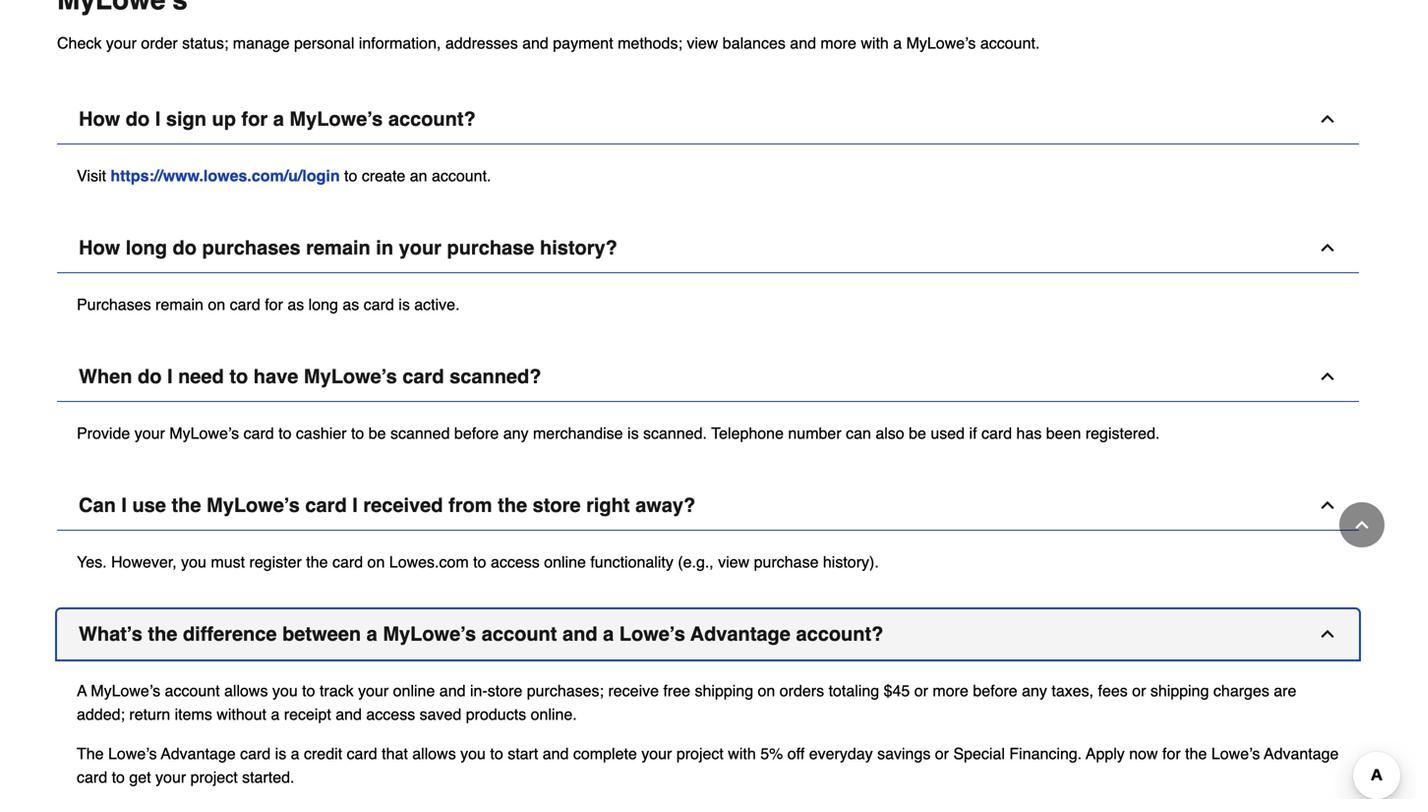 Task type: vqa. For each thing, say whether or not it's contained in the screenshot.
the bottom the any
yes



Task type: locate. For each thing, give the bounding box(es) containing it.
do right when
[[138, 365, 162, 388]]

telephone
[[711, 424, 784, 443]]

is inside the lowe's advantage card is a credit card that allows you to start and complete your project with 5% off everyday savings or special financing. apply now for the lowe's advantage card to get your project started.
[[275, 745, 286, 763]]

remain right purchases
[[155, 296, 204, 314]]

0 horizontal spatial shipping
[[695, 682, 753, 700]]

project down a mylowe's account allows you to track your online and in-store purchases; receive free shipping on orders totaling $45 or more before any taxes, fees or shipping charges are added; return items without a receipt and access saved products online.
[[676, 745, 724, 763]]

when do i need to have mylowe's card scanned?
[[79, 365, 541, 388]]

0 horizontal spatial account.
[[432, 167, 491, 185]]

1 horizontal spatial be
[[909, 424, 926, 443]]

1 how from the top
[[79, 108, 120, 130]]

remain left "in"
[[306, 237, 371, 259]]

manage
[[233, 34, 290, 52]]

allows up without
[[224, 682, 268, 700]]

1 vertical spatial before
[[973, 682, 1018, 700]]

0 horizontal spatial as
[[288, 296, 304, 314]]

before
[[454, 424, 499, 443], [973, 682, 1018, 700]]

5%
[[760, 745, 783, 763]]

account? up an
[[388, 108, 476, 130]]

history).
[[823, 553, 879, 571]]

any left taxes,
[[1022, 682, 1047, 700]]

receive
[[608, 682, 659, 700]]

visit
[[77, 167, 106, 185]]

account? up totaling
[[796, 623, 884, 646]]

can i use the mylowe's card i received from the store right away?
[[79, 494, 696, 517]]

can i use the mylowe's card i received from the store right away? button
[[57, 481, 1359, 531]]

purchases
[[202, 237, 301, 259]]

your right track
[[358, 682, 389, 700]]

chevron up image inside can i use the mylowe's card i received from the store right away? button
[[1318, 496, 1338, 515]]

view right (e.g.,
[[718, 553, 750, 571]]

methods;
[[618, 34, 682, 52]]

2 vertical spatial do
[[138, 365, 162, 388]]

1 horizontal spatial account
[[482, 623, 557, 646]]

1 horizontal spatial more
[[933, 682, 969, 700]]

chevron up image inside what's the difference between a mylowe's account and a lowe's advantage account? button
[[1318, 625, 1338, 644]]

more right balances
[[821, 34, 857, 52]]

card up started.
[[240, 745, 271, 763]]

0 horizontal spatial remain
[[155, 296, 204, 314]]

the right use
[[172, 494, 201, 517]]

1 horizontal spatial on
[[367, 553, 385, 571]]

scroll to top element
[[1340, 503, 1385, 548]]

what's the difference between a mylowe's account and a lowe's advantage account?
[[79, 623, 884, 646]]

charges
[[1214, 682, 1270, 700]]

0 horizontal spatial is
[[275, 745, 286, 763]]

1 vertical spatial online
[[393, 682, 435, 700]]

0 vertical spatial access
[[491, 553, 540, 571]]

the
[[172, 494, 201, 517], [498, 494, 527, 517], [306, 553, 328, 571], [148, 623, 177, 646], [1185, 745, 1207, 763]]

your left order
[[106, 34, 137, 52]]

0 horizontal spatial with
[[728, 745, 756, 763]]

financing.
[[1009, 745, 1082, 763]]

for down purchases
[[265, 296, 283, 314]]

fees
[[1098, 682, 1128, 700]]

receipt
[[284, 706, 331, 724]]

0 vertical spatial do
[[126, 108, 150, 130]]

register
[[249, 553, 302, 571]]

store inside a mylowe's account allows you to track your online and in-store purchases; receive free shipping on orders totaling $45 or more before any taxes, fees or shipping charges are added; return items without a receipt and access saved products online.
[[488, 682, 523, 700]]

1 horizontal spatial shipping
[[1151, 682, 1209, 700]]

0 vertical spatial allows
[[224, 682, 268, 700]]

on down purchases
[[208, 296, 225, 314]]

chevron up image inside how long do purchases remain in your purchase history? button
[[1318, 238, 1338, 258]]

a inside the lowe's advantage card is a credit card that allows you to start and complete your project with 5% off everyday savings or special financing. apply now for the lowe's advantage card to get your project started.
[[291, 745, 300, 763]]

1 horizontal spatial with
[[861, 34, 889, 52]]

1 vertical spatial allows
[[412, 745, 456, 763]]

be left "scanned"
[[369, 424, 386, 443]]

when do i need to have mylowe's card scanned? button
[[57, 352, 1359, 402]]

1 vertical spatial for
[[265, 296, 283, 314]]

do left sign on the left top of page
[[126, 108, 150, 130]]

on left orders
[[758, 682, 775, 700]]

is left scanned. on the left bottom
[[628, 424, 639, 443]]

or left 'special'
[[935, 745, 949, 763]]

0 vertical spatial more
[[821, 34, 857, 52]]

1 horizontal spatial you
[[272, 682, 298, 700]]

0 vertical spatial account
[[482, 623, 557, 646]]

before up 'special'
[[973, 682, 1018, 700]]

1 vertical spatial with
[[728, 745, 756, 763]]

account up the in-
[[482, 623, 557, 646]]

and up "purchases;"
[[563, 623, 598, 646]]

more
[[821, 34, 857, 52], [933, 682, 969, 700]]

as
[[288, 296, 304, 314], [343, 296, 359, 314]]

account.
[[980, 34, 1040, 52], [432, 167, 491, 185]]

1 vertical spatial on
[[367, 553, 385, 571]]

0 horizontal spatial lowe's
[[108, 745, 157, 763]]

1 horizontal spatial account.
[[980, 34, 1040, 52]]

1 chevron up image from the top
[[1318, 109, 1338, 129]]

i left sign on the left top of page
[[155, 108, 161, 130]]

lowe's up the receive
[[619, 623, 685, 646]]

i left received
[[352, 494, 358, 517]]

to left the cashier
[[278, 424, 292, 443]]

to
[[344, 167, 357, 185], [229, 365, 248, 388], [278, 424, 292, 443], [351, 424, 364, 443], [473, 553, 486, 571], [302, 682, 315, 700], [490, 745, 503, 763], [112, 769, 125, 787]]

online
[[544, 553, 586, 571], [393, 682, 435, 700]]

shipping
[[695, 682, 753, 700], [1151, 682, 1209, 700]]

or right $45
[[914, 682, 928, 700]]

online.
[[531, 706, 577, 724]]

1 horizontal spatial access
[[491, 553, 540, 571]]

chevron up image for how do i sign up for a mylowe's account?
[[1318, 109, 1338, 129]]

a
[[893, 34, 902, 52], [273, 108, 284, 130], [367, 623, 377, 646], [603, 623, 614, 646], [271, 706, 280, 724], [291, 745, 300, 763]]

0 horizontal spatial be
[[369, 424, 386, 443]]

registered.
[[1086, 424, 1160, 443]]

store left right
[[533, 494, 581, 517]]

more right $45
[[933, 682, 969, 700]]

before right "scanned"
[[454, 424, 499, 443]]

view left balances
[[687, 34, 718, 52]]

access up that
[[366, 706, 415, 724]]

1 horizontal spatial remain
[[306, 237, 371, 259]]

2 horizontal spatial you
[[460, 745, 486, 763]]

1 vertical spatial how
[[79, 237, 120, 259]]

0 vertical spatial for
[[241, 108, 268, 130]]

before inside a mylowe's account allows you to track your online and in-store purchases; receive free shipping on orders totaling $45 or more before any taxes, fees or shipping charges are added; return items without a receipt and access saved products online.
[[973, 682, 1018, 700]]

store
[[533, 494, 581, 517], [488, 682, 523, 700]]

as down purchases
[[288, 296, 304, 314]]

1 vertical spatial purchase
[[754, 553, 819, 571]]

shipping right free
[[695, 682, 753, 700]]

0 vertical spatial before
[[454, 424, 499, 443]]

card
[[230, 296, 260, 314], [364, 296, 394, 314], [403, 365, 444, 388], [243, 424, 274, 443], [982, 424, 1012, 443], [305, 494, 347, 517], [332, 553, 363, 571], [240, 745, 271, 763], [347, 745, 377, 763], [77, 769, 107, 787]]

how do i sign up for a mylowe's account?
[[79, 108, 476, 130]]

advantage up orders
[[690, 623, 791, 646]]

access down from
[[491, 553, 540, 571]]

or right "fees"
[[1132, 682, 1146, 700]]

chevron up image
[[1318, 496, 1338, 515], [1352, 515, 1372, 535], [1318, 625, 1338, 644]]

0 horizontal spatial online
[[393, 682, 435, 700]]

0 vertical spatial remain
[[306, 237, 371, 259]]

1 vertical spatial long
[[308, 296, 338, 314]]

to left get
[[112, 769, 125, 787]]

long inside how long do purchases remain in your purchase history? button
[[126, 237, 167, 259]]

0 horizontal spatial purchase
[[447, 237, 534, 259]]

chevron up image inside scroll to top element
[[1352, 515, 1372, 535]]

to left have
[[229, 365, 248, 388]]

2 chevron up image from the top
[[1318, 238, 1338, 258]]

1 be from the left
[[369, 424, 386, 443]]

mylowe's
[[906, 34, 976, 52], [290, 108, 383, 130], [304, 365, 397, 388], [169, 424, 239, 443], [207, 494, 300, 517], [383, 623, 476, 646], [91, 682, 160, 700]]

in-
[[470, 682, 488, 700]]

without
[[217, 706, 267, 724]]

lowes.com
[[389, 553, 469, 571]]

the right now
[[1185, 745, 1207, 763]]

1 vertical spatial remain
[[155, 296, 204, 314]]

2 vertical spatial for
[[1163, 745, 1181, 763]]

with inside the lowe's advantage card is a credit card that allows you to start and complete your project with 5% off everyday savings or special financing. apply now for the lowe's advantage card to get your project started.
[[728, 745, 756, 763]]

advantage down items
[[161, 745, 236, 763]]

and
[[522, 34, 549, 52], [790, 34, 816, 52], [563, 623, 598, 646], [439, 682, 466, 700], [336, 706, 362, 724], [543, 745, 569, 763]]

start
[[508, 745, 538, 763]]

account?
[[388, 108, 476, 130], [796, 623, 884, 646]]

card down can i use the mylowe's card i received from the store right away?
[[332, 553, 363, 571]]

for right now
[[1163, 745, 1181, 763]]

chevron up image inside how do i sign up for a mylowe's account? button
[[1318, 109, 1338, 129]]

2 how from the top
[[79, 237, 120, 259]]

chevron up image inside when do i need to have mylowe's card scanned? button
[[1318, 367, 1338, 387]]

how up purchases
[[79, 237, 120, 259]]

from
[[449, 494, 492, 517]]

more inside a mylowe's account allows you to track your online and in-store purchases; receive free shipping on orders totaling $45 or more before any taxes, fees or shipping charges are added; return items without a receipt and access saved products online.
[[933, 682, 969, 700]]

card up "scanned"
[[403, 365, 444, 388]]

do for need
[[138, 365, 162, 388]]

what's
[[79, 623, 142, 646]]

lowe's down charges
[[1212, 745, 1260, 763]]

to right lowes.com
[[473, 553, 486, 571]]

0 horizontal spatial you
[[181, 553, 206, 571]]

1 horizontal spatial store
[[533, 494, 581, 517]]

1 horizontal spatial or
[[935, 745, 949, 763]]

2 vertical spatial chevron up image
[[1318, 367, 1338, 387]]

remain
[[306, 237, 371, 259], [155, 296, 204, 314]]

you down "products"
[[460, 745, 486, 763]]

0 horizontal spatial account?
[[388, 108, 476, 130]]

1 horizontal spatial advantage
[[690, 623, 791, 646]]

0 horizontal spatial long
[[126, 237, 167, 259]]

1 vertical spatial any
[[1022, 682, 1047, 700]]

0 horizontal spatial store
[[488, 682, 523, 700]]

0 vertical spatial account.
[[980, 34, 1040, 52]]

0 vertical spatial long
[[126, 237, 167, 259]]

long up purchases
[[126, 237, 167, 259]]

1 vertical spatial you
[[272, 682, 298, 700]]

shipping left charges
[[1151, 682, 1209, 700]]

with
[[861, 34, 889, 52], [728, 745, 756, 763]]

on inside a mylowe's account allows you to track your online and in-store purchases; receive free shipping on orders totaling $45 or more before any taxes, fees or shipping charges are added; return items without a receipt and access saved products online.
[[758, 682, 775, 700]]

check
[[57, 34, 102, 52]]

0 vertical spatial online
[[544, 553, 586, 571]]

is up started.
[[275, 745, 286, 763]]

and right start
[[543, 745, 569, 763]]

your
[[106, 34, 137, 52], [399, 237, 442, 259], [134, 424, 165, 443], [358, 682, 389, 700], [642, 745, 672, 763], [155, 769, 186, 787]]

allows right that
[[412, 745, 456, 763]]

account up items
[[165, 682, 220, 700]]

1 horizontal spatial is
[[399, 296, 410, 314]]

0 vertical spatial with
[[861, 34, 889, 52]]

allows
[[224, 682, 268, 700], [412, 745, 456, 763]]

used
[[931, 424, 965, 443]]

0 horizontal spatial access
[[366, 706, 415, 724]]

how up visit
[[79, 108, 120, 130]]

0 vertical spatial store
[[533, 494, 581, 517]]

any down scanned?
[[503, 424, 529, 443]]

card down the
[[77, 769, 107, 787]]

long down how long do purchases remain in your purchase history?
[[308, 296, 338, 314]]

0 horizontal spatial project
[[190, 769, 238, 787]]

and right balances
[[790, 34, 816, 52]]

be
[[369, 424, 386, 443], [909, 424, 926, 443]]

online left functionality
[[544, 553, 586, 571]]

1 horizontal spatial before
[[973, 682, 1018, 700]]

use
[[132, 494, 166, 517]]

you up receipt at bottom left
[[272, 682, 298, 700]]

chevron up image for how long do purchases remain in your purchase history?
[[1318, 238, 1338, 258]]

1 vertical spatial account
[[165, 682, 220, 700]]

2 horizontal spatial on
[[758, 682, 775, 700]]

and inside the lowe's advantage card is a credit card that allows you to start and complete your project with 5% off everyday savings or special financing. apply now for the lowe's advantage card to get your project started.
[[543, 745, 569, 763]]

information,
[[359, 34, 441, 52]]

1 vertical spatial chevron up image
[[1318, 238, 1338, 258]]

provide
[[77, 424, 130, 443]]

taxes,
[[1052, 682, 1094, 700]]

lowe's up get
[[108, 745, 157, 763]]

0 horizontal spatial allows
[[224, 682, 268, 700]]

1 horizontal spatial any
[[1022, 682, 1047, 700]]

the right the register
[[306, 553, 328, 571]]

purchase
[[447, 237, 534, 259], [754, 553, 819, 571]]

merchandise
[[533, 424, 623, 443]]

items
[[175, 706, 212, 724]]

any
[[503, 424, 529, 443], [1022, 682, 1047, 700]]

card down the cashier
[[305, 494, 347, 517]]

how for how long do purchases remain in your purchase history?
[[79, 237, 120, 259]]

0 horizontal spatial any
[[503, 424, 529, 443]]

0 horizontal spatial account
[[165, 682, 220, 700]]

and left the in-
[[439, 682, 466, 700]]

account? inside what's the difference between a mylowe's account and a lowe's advantage account? button
[[796, 623, 884, 646]]

1 vertical spatial is
[[628, 424, 639, 443]]

to up receipt at bottom left
[[302, 682, 315, 700]]

1 horizontal spatial project
[[676, 745, 724, 763]]

get
[[129, 769, 151, 787]]

purchase left history). at the bottom right of the page
[[754, 553, 819, 571]]

2 vertical spatial you
[[460, 745, 486, 763]]

0 vertical spatial project
[[676, 745, 724, 763]]

3 chevron up image from the top
[[1318, 367, 1338, 387]]

is left active.
[[399, 296, 410, 314]]

visit https://www.lowes.com/u/login to create an account.
[[77, 167, 491, 185]]

how
[[79, 108, 120, 130], [79, 237, 120, 259]]

advantage down are
[[1264, 745, 1339, 763]]

long
[[126, 237, 167, 259], [308, 296, 338, 314]]

as down how long do purchases remain in your purchase history?
[[343, 296, 359, 314]]

1 vertical spatial more
[[933, 682, 969, 700]]

1 vertical spatial store
[[488, 682, 523, 700]]

for right up
[[241, 108, 268, 130]]

1 vertical spatial access
[[366, 706, 415, 724]]

the lowe's advantage card is a credit card that allows you to start and complete your project with 5% off everyday savings or special financing. apply now for the lowe's advantage card to get your project started.
[[77, 745, 1339, 787]]

chevron up image for what's the difference between a mylowe's account and a lowe's advantage account?
[[1318, 625, 1338, 644]]

on left lowes.com
[[367, 553, 385, 571]]

1 horizontal spatial allows
[[412, 745, 456, 763]]

be right also
[[909, 424, 926, 443]]

access inside a mylowe's account allows you to track your online and in-store purchases; receive free shipping on orders totaling $45 or more before any taxes, fees or shipping charges are added; return items without a receipt and access saved products online.
[[366, 706, 415, 724]]

0 horizontal spatial more
[[821, 34, 857, 52]]

account
[[482, 623, 557, 646], [165, 682, 220, 700]]

0 vertical spatial account?
[[388, 108, 476, 130]]

online up saved
[[393, 682, 435, 700]]

status;
[[182, 34, 228, 52]]

0 vertical spatial purchase
[[447, 237, 534, 259]]

a
[[77, 682, 87, 700]]

lowe's inside button
[[619, 623, 685, 646]]

1 vertical spatial account.
[[432, 167, 491, 185]]

chevron up image
[[1318, 109, 1338, 129], [1318, 238, 1338, 258], [1318, 367, 1338, 387]]

project left started.
[[190, 769, 238, 787]]

1 vertical spatial do
[[173, 237, 197, 259]]

0 vertical spatial chevron up image
[[1318, 109, 1338, 129]]

1 horizontal spatial as
[[343, 296, 359, 314]]

purchase up active.
[[447, 237, 534, 259]]

0 vertical spatial how
[[79, 108, 120, 130]]

card right the if
[[982, 424, 1012, 443]]

your right "in"
[[399, 237, 442, 259]]

have
[[254, 365, 298, 388]]

do
[[126, 108, 150, 130], [173, 237, 197, 259], [138, 365, 162, 388]]

do for sign
[[126, 108, 150, 130]]

i
[[155, 108, 161, 130], [167, 365, 173, 388], [121, 494, 127, 517], [352, 494, 358, 517]]

card down purchases
[[230, 296, 260, 314]]

2 vertical spatial is
[[275, 745, 286, 763]]

store up "products"
[[488, 682, 523, 700]]

or inside the lowe's advantage card is a credit card that allows you to start and complete your project with 5% off everyday savings or special financing. apply now for the lowe's advantage card to get your project started.
[[935, 745, 949, 763]]

do left purchases
[[173, 237, 197, 259]]

you left 'must'
[[181, 553, 206, 571]]

1 horizontal spatial lowe's
[[619, 623, 685, 646]]

0 vertical spatial on
[[208, 296, 225, 314]]



Task type: describe. For each thing, give the bounding box(es) containing it.
and down track
[[336, 706, 362, 724]]

active.
[[414, 296, 460, 314]]

the
[[77, 745, 104, 763]]

sign
[[166, 108, 207, 130]]

to left create
[[344, 167, 357, 185]]

the right what's at the bottom
[[148, 623, 177, 646]]

however,
[[111, 553, 177, 571]]

account inside a mylowe's account allows you to track your online and in-store purchases; receive free shipping on orders totaling $45 or more before any taxes, fees or shipping charges are added; return items without a receipt and access saved products online.
[[165, 682, 220, 700]]

i left use
[[121, 494, 127, 517]]

advantage inside button
[[690, 623, 791, 646]]

card left that
[[347, 745, 377, 763]]

right
[[586, 494, 630, 517]]

must
[[211, 553, 245, 571]]

0 vertical spatial any
[[503, 424, 529, 443]]

can
[[79, 494, 116, 517]]

0 vertical spatial view
[[687, 34, 718, 52]]

how long do purchases remain in your purchase history? button
[[57, 223, 1359, 273]]

card down "in"
[[364, 296, 394, 314]]

0 horizontal spatial advantage
[[161, 745, 236, 763]]

store inside can i use the mylowe's card i received from the store right away? button
[[533, 494, 581, 517]]

track
[[320, 682, 354, 700]]

2 horizontal spatial advantage
[[1264, 745, 1339, 763]]

2 horizontal spatial is
[[628, 424, 639, 443]]

https://www.lowes.com/u/login link
[[111, 167, 340, 185]]

1 horizontal spatial online
[[544, 553, 586, 571]]

your right "provide" at the left bottom of the page
[[134, 424, 165, 443]]

scanned?
[[450, 365, 541, 388]]

complete
[[573, 745, 637, 763]]

a inside a mylowe's account allows you to track your online and in-store purchases; receive free shipping on orders totaling $45 or more before any taxes, fees or shipping charges are added; return items without a receipt and access saved products online.
[[271, 706, 280, 724]]

purchases remain on card for as long as card is active.
[[77, 296, 460, 314]]

everyday
[[809, 745, 873, 763]]

purchases;
[[527, 682, 604, 700]]

account? inside how do i sign up for a mylowe's account? button
[[388, 108, 476, 130]]

and inside button
[[563, 623, 598, 646]]

to left start
[[490, 745, 503, 763]]

0 horizontal spatial before
[[454, 424, 499, 443]]

and left payment
[[522, 34, 549, 52]]

to inside when do i need to have mylowe's card scanned? button
[[229, 365, 248, 388]]

2 horizontal spatial lowe's
[[1212, 745, 1260, 763]]

0 vertical spatial is
[[399, 296, 410, 314]]

2 be from the left
[[909, 424, 926, 443]]

2 horizontal spatial or
[[1132, 682, 1146, 700]]

purchases
[[77, 296, 151, 314]]

2 as from the left
[[343, 296, 359, 314]]

the inside the lowe's advantage card is a credit card that allows you to start and complete your project with 5% off everyday savings or special financing. apply now for the lowe's advantage card to get your project started.
[[1185, 745, 1207, 763]]

free
[[663, 682, 690, 700]]

https://www.lowes.com/u/login
[[111, 167, 340, 185]]

balances
[[723, 34, 786, 52]]

payment
[[553, 34, 613, 52]]

0 horizontal spatial or
[[914, 682, 928, 700]]

been
[[1046, 424, 1081, 443]]

scanned.
[[643, 424, 707, 443]]

how long do purchases remain in your purchase history?
[[79, 237, 618, 259]]

you inside a mylowe's account allows you to track your online and in-store purchases; receive free shipping on orders totaling $45 or more before any taxes, fees or shipping charges are added; return items without a receipt and access saved products online.
[[272, 682, 298, 700]]

yes. however, you must register the card on lowes.com to access online functionality (e.g., view purchase history).
[[77, 553, 879, 571]]

online inside a mylowe's account allows you to track your online and in-store purchases; receive free shipping on orders totaling $45 or more before any taxes, fees or shipping charges are added; return items without a receipt and access saved products online.
[[393, 682, 435, 700]]

order
[[141, 34, 178, 52]]

if
[[969, 424, 977, 443]]

orders
[[780, 682, 824, 700]]

savings
[[877, 745, 931, 763]]

(e.g.,
[[678, 553, 714, 571]]

personal
[[294, 34, 354, 52]]

1 horizontal spatial purchase
[[754, 553, 819, 571]]

now
[[1129, 745, 1158, 763]]

products
[[466, 706, 526, 724]]

1 as from the left
[[288, 296, 304, 314]]

in
[[376, 237, 393, 259]]

card down have
[[243, 424, 274, 443]]

off
[[788, 745, 805, 763]]

what's the difference between a mylowe's account and a lowe's advantage account? button
[[57, 610, 1359, 660]]

$45
[[884, 682, 910, 700]]

create
[[362, 167, 405, 185]]

mylowe's inside a mylowe's account allows you to track your online and in-store purchases; receive free shipping on orders totaling $45 or more before any taxes, fees or shipping charges are added; return items without a receipt and access saved products online.
[[91, 682, 160, 700]]

special
[[953, 745, 1005, 763]]

cashier
[[296, 424, 347, 443]]

1 vertical spatial view
[[718, 553, 750, 571]]

added;
[[77, 706, 125, 724]]

allows inside the lowe's advantage card is a credit card that allows you to start and complete your project with 5% off everyday savings or special financing. apply now for the lowe's advantage card to get your project started.
[[412, 745, 456, 763]]

an
[[410, 167, 427, 185]]

number
[[788, 424, 842, 443]]

has
[[1017, 424, 1042, 443]]

any inside a mylowe's account allows you to track your online and in-store purchases; receive free shipping on orders totaling $45 or more before any taxes, fees or shipping charges are added; return items without a receipt and access saved products online.
[[1022, 682, 1047, 700]]

1 vertical spatial project
[[190, 769, 238, 787]]

when
[[79, 365, 132, 388]]

can
[[846, 424, 871, 443]]

scanned
[[390, 424, 450, 443]]

how do i sign up for a mylowe's account? button
[[57, 94, 1359, 145]]

check your order status; manage personal information, addresses and payment methods; view balances and more with a mylowe's account.
[[57, 34, 1040, 52]]

totaling
[[829, 682, 879, 700]]

the right from
[[498, 494, 527, 517]]

a mylowe's account allows you to track your online and in-store purchases; receive free shipping on orders totaling $45 or more before any taxes, fees or shipping charges are added; return items without a receipt and access saved products online.
[[77, 682, 1297, 724]]

your right get
[[155, 769, 186, 787]]

chevron up image for when do i need to have mylowe's card scanned?
[[1318, 367, 1338, 387]]

your inside a mylowe's account allows you to track your online and in-store purchases; receive free shipping on orders totaling $45 or more before any taxes, fees or shipping charges are added; return items without a receipt and access saved products online.
[[358, 682, 389, 700]]

addresses
[[445, 34, 518, 52]]

1 shipping from the left
[[695, 682, 753, 700]]

return
[[129, 706, 170, 724]]

remain inside button
[[306, 237, 371, 259]]

for inside button
[[241, 108, 268, 130]]

1 horizontal spatial long
[[308, 296, 338, 314]]

how for how do i sign up for a mylowe's account?
[[79, 108, 120, 130]]

2 shipping from the left
[[1151, 682, 1209, 700]]

also
[[876, 424, 905, 443]]

difference
[[183, 623, 277, 646]]

between
[[282, 623, 361, 646]]

started.
[[242, 769, 295, 787]]

history?
[[540, 237, 618, 259]]

your inside button
[[399, 237, 442, 259]]

for inside the lowe's advantage card is a credit card that allows you to start and complete your project with 5% off everyday savings or special financing. apply now for the lowe's advantage card to get your project started.
[[1163, 745, 1181, 763]]

that
[[382, 745, 408, 763]]

0 vertical spatial you
[[181, 553, 206, 571]]

account inside button
[[482, 623, 557, 646]]

credit
[[304, 745, 342, 763]]

purchase inside button
[[447, 237, 534, 259]]

chevron up image for can i use the mylowe's card i received from the store right away?
[[1318, 496, 1338, 515]]

saved
[[420, 706, 462, 724]]

need
[[178, 365, 224, 388]]

functionality
[[590, 553, 674, 571]]

allows inside a mylowe's account allows you to track your online and in-store purchases; receive free shipping on orders totaling $45 or more before any taxes, fees or shipping charges are added; return items without a receipt and access saved products online.
[[224, 682, 268, 700]]

to right the cashier
[[351, 424, 364, 443]]

your right the complete
[[642, 745, 672, 763]]

i left need
[[167, 365, 173, 388]]

to inside a mylowe's account allows you to track your online and in-store purchases; receive free shipping on orders totaling $45 or more before any taxes, fees or shipping charges are added; return items without a receipt and access saved products online.
[[302, 682, 315, 700]]

yes.
[[77, 553, 107, 571]]

you inside the lowe's advantage card is a credit card that allows you to start and complete your project with 5% off everyday savings or special financing. apply now for the lowe's advantage card to get your project started.
[[460, 745, 486, 763]]



